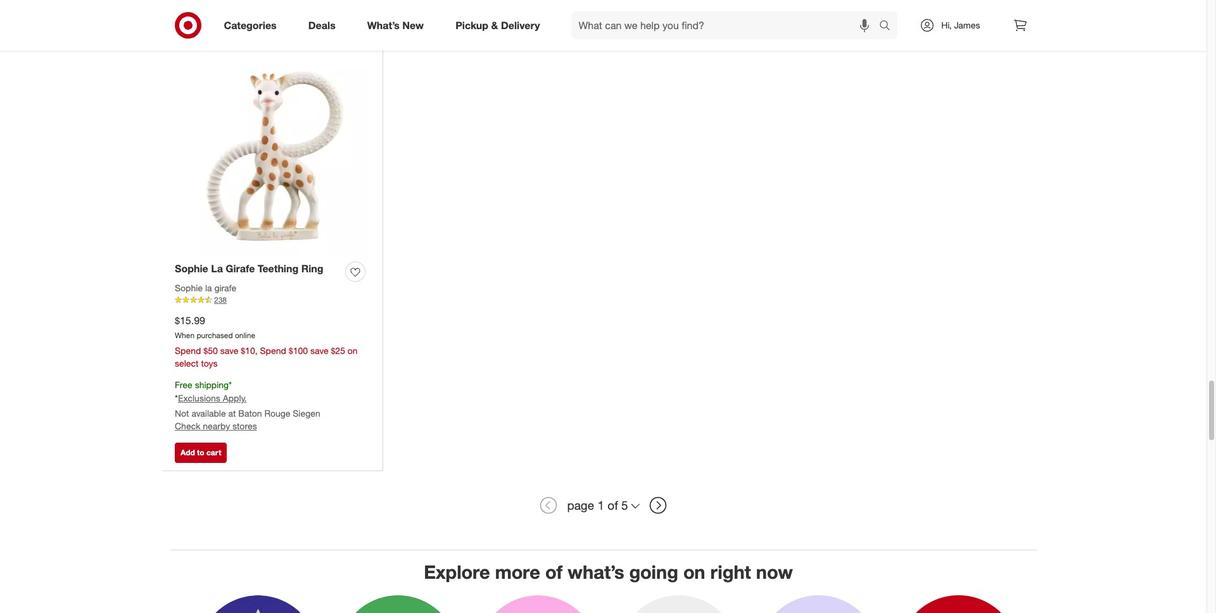 Task type: describe. For each thing, give the bounding box(es) containing it.
nearby
[[203, 421, 230, 432]]

shipping
[[195, 380, 229, 390]]

apply.
[[223, 393, 247, 404]]

of for 1
[[608, 498, 618, 513]]

right
[[711, 560, 751, 583]]

&
[[491, 19, 498, 31]]

on inside $15.99 when purchased online spend $50 save $10, spend $100 save $25 on select toys
[[348, 345, 358, 356]]

girafe
[[226, 263, 255, 275]]

james
[[955, 20, 981, 30]]

238
[[214, 296, 227, 305]]

when
[[175, 331, 195, 341]]

categories link
[[213, 11, 293, 39]]

check
[[175, 421, 200, 432]]

sophie for sophie la girafe
[[175, 283, 203, 294]]

not
[[175, 408, 189, 419]]

select
[[175, 358, 199, 369]]

at
[[228, 408, 236, 419]]

ring
[[301, 263, 324, 275]]

free
[[175, 380, 192, 390]]

new
[[403, 19, 424, 31]]

page 1 of 5
[[567, 498, 628, 513]]

$100
[[289, 345, 308, 356]]

sophie for sophie la girafe teething ring
[[175, 263, 208, 275]]

rouge
[[265, 408, 290, 419]]

hi,
[[942, 20, 952, 30]]

online
[[235, 331, 255, 341]]

la
[[211, 263, 223, 275]]

delivery
[[501, 19, 540, 31]]

1
[[598, 498, 604, 513]]

toys
[[201, 358, 218, 369]]



Task type: vqa. For each thing, say whether or not it's contained in the screenshot.
Mondo Llama link
no



Task type: locate. For each thing, give the bounding box(es) containing it.
available
[[192, 408, 226, 419]]

deals
[[308, 19, 336, 31]]

sophie left la
[[175, 283, 203, 294]]

1 vertical spatial of
[[545, 560, 563, 583]]

search
[[874, 20, 904, 33]]

free shipping * * exclusions apply. not available at baton rouge siegen check nearby stores
[[175, 380, 321, 432]]

stores
[[233, 421, 257, 432]]

add
[[181, 24, 195, 33], [401, 24, 416, 33], [622, 24, 636, 33], [842, 24, 856, 33], [181, 448, 195, 457]]

1 horizontal spatial spend
[[260, 345, 286, 356]]

2 save from the left
[[310, 345, 329, 356]]

what's new
[[367, 19, 424, 31]]

to
[[197, 24, 204, 33], [418, 24, 425, 33], [638, 24, 645, 33], [859, 24, 866, 33], [197, 448, 204, 457]]

siegen
[[293, 408, 321, 419]]

1 horizontal spatial save
[[310, 345, 329, 356]]

what's
[[367, 19, 400, 31]]

what's
[[568, 560, 624, 583]]

of for more
[[545, 560, 563, 583]]

$10,
[[241, 345, 258, 356]]

going
[[630, 560, 679, 583]]

0 horizontal spatial save
[[220, 345, 238, 356]]

of right more
[[545, 560, 563, 583]]

save left $25
[[310, 345, 329, 356]]

purchased
[[197, 331, 233, 341]]

explore more of what's going on right now
[[424, 560, 793, 583]]

pickup & delivery link
[[445, 11, 556, 39]]

0 horizontal spatial on
[[348, 345, 358, 356]]

spend
[[175, 345, 201, 356], [260, 345, 286, 356]]

exclusions
[[178, 393, 220, 404]]

deals link
[[298, 11, 351, 39]]

now
[[756, 560, 793, 583]]

sophie la girafe teething ring link
[[175, 262, 324, 276]]

of right 1
[[608, 498, 618, 513]]

5
[[622, 498, 628, 513]]

pickup
[[456, 19, 489, 31]]

1 horizontal spatial on
[[684, 560, 706, 583]]

teething
[[258, 263, 299, 275]]

$50
[[204, 345, 218, 356]]

sophie up sophie la girafe
[[175, 263, 208, 275]]

0 vertical spatial of
[[608, 498, 618, 513]]

0 horizontal spatial spend
[[175, 345, 201, 356]]

on
[[348, 345, 358, 356], [684, 560, 706, 583]]

1 vertical spatial on
[[684, 560, 706, 583]]

spend up select
[[175, 345, 201, 356]]

page 1 of 5 button
[[562, 491, 645, 519]]

* down free
[[175, 393, 178, 404]]

save
[[220, 345, 238, 356], [310, 345, 329, 356]]

0 vertical spatial sophie
[[175, 263, 208, 275]]

sophie inside sophie la girafe teething ring link
[[175, 263, 208, 275]]

1 spend from the left
[[175, 345, 201, 356]]

on left right
[[684, 560, 706, 583]]

add to cart button
[[175, 19, 227, 39], [395, 19, 448, 39], [616, 19, 668, 39], [836, 19, 889, 39], [175, 443, 227, 463]]

la
[[205, 283, 212, 294]]

baton
[[238, 408, 262, 419]]

1 horizontal spatial *
[[229, 380, 232, 390]]

0 vertical spatial *
[[229, 380, 232, 390]]

categories
[[224, 19, 277, 31]]

page
[[567, 498, 594, 513]]

0 vertical spatial on
[[348, 345, 358, 356]]

of inside dropdown button
[[608, 498, 618, 513]]

1 save from the left
[[220, 345, 238, 356]]

What can we help you find? suggestions appear below search field
[[571, 11, 883, 39]]

save right $50 at bottom left
[[220, 345, 238, 356]]

more
[[495, 560, 540, 583]]

1 sophie from the top
[[175, 263, 208, 275]]

on right $25
[[348, 345, 358, 356]]

girafe
[[214, 283, 236, 294]]

hi, james
[[942, 20, 981, 30]]

$15.99 when purchased online spend $50 save $10, spend $100 save $25 on select toys
[[175, 314, 358, 369]]

sophie la girafe teething ring
[[175, 263, 324, 275]]

sophie la girafe link
[[175, 282, 236, 295]]

0 horizontal spatial *
[[175, 393, 178, 404]]

$25
[[331, 345, 345, 356]]

spend right $10,
[[260, 345, 286, 356]]

what's new link
[[357, 11, 440, 39]]

*
[[229, 380, 232, 390], [175, 393, 178, 404]]

pickup & delivery
[[456, 19, 540, 31]]

sophie la girafe teething ring image
[[175, 60, 370, 255], [175, 60, 370, 255]]

* up apply.
[[229, 380, 232, 390]]

0 horizontal spatial of
[[545, 560, 563, 583]]

sophie
[[175, 263, 208, 275], [175, 283, 203, 294]]

$15.99
[[175, 314, 205, 327]]

1 vertical spatial sophie
[[175, 283, 203, 294]]

1 vertical spatial *
[[175, 393, 178, 404]]

2 spend from the left
[[260, 345, 286, 356]]

search button
[[874, 11, 904, 42]]

of
[[608, 498, 618, 513], [545, 560, 563, 583]]

238 link
[[175, 295, 370, 306]]

sophie la girafe
[[175, 283, 236, 294]]

2 sophie from the top
[[175, 283, 203, 294]]

cart
[[207, 24, 221, 33], [427, 24, 442, 33], [648, 24, 662, 33], [868, 24, 883, 33], [207, 448, 221, 457]]

add to cart
[[181, 24, 221, 33], [401, 24, 442, 33], [622, 24, 662, 33], [842, 24, 883, 33], [181, 448, 221, 457]]

sophie inside sophie la girafe link
[[175, 283, 203, 294]]

exclusions apply. button
[[178, 392, 247, 405]]

check nearby stores button
[[175, 420, 257, 433]]

1 horizontal spatial of
[[608, 498, 618, 513]]

explore
[[424, 560, 490, 583]]



